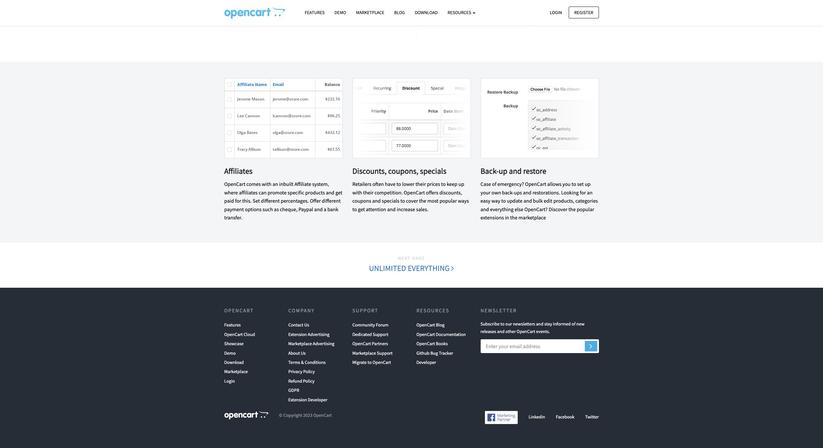 Task type: vqa. For each thing, say whether or not it's contained in the screenshot.


Task type: locate. For each thing, give the bounding box(es) containing it.
support for dedicated
[[373, 332, 389, 338]]

us right about
[[301, 350, 306, 356]]

different
[[261, 198, 280, 204], [322, 198, 341, 204]]

and left increase
[[388, 206, 396, 213]]

1 vertical spatial developer
[[308, 397, 328, 403]]

0 horizontal spatial their
[[363, 189, 374, 196]]

up
[[499, 166, 508, 176], [459, 181, 465, 187], [585, 181, 591, 187]]

opencart down newsletters
[[517, 329, 536, 335]]

specials up prices at the right top
[[420, 166, 447, 176]]

0 vertical spatial features
[[305, 10, 325, 15]]

the down products,
[[569, 206, 576, 213]]

and right ups
[[523, 189, 532, 196]]

where
[[224, 189, 238, 196]]

support inside marketplace support link
[[377, 350, 393, 356]]

up inside "case of emergency? opencart allows you to set up your own back-ups and restorations. looking for an easy way to update and bulk edit products, categories and everything else opencart? discover the popular extensions in the marketplace"
[[585, 181, 591, 187]]

0 vertical spatial advertising
[[308, 332, 330, 338]]

forum
[[376, 322, 389, 328]]

extension down gdpr link
[[289, 397, 307, 403]]

0 vertical spatial developer
[[417, 360, 436, 366]]

opencart blog link
[[417, 321, 445, 330]]

0 horizontal spatial blog
[[395, 10, 405, 15]]

1 horizontal spatial for
[[580, 189, 586, 196]]

download for demo
[[224, 360, 244, 366]]

0 vertical spatial demo
[[335, 10, 346, 15]]

up inside retailers often have to lower their prices to keep up with their competition. opencart offers discounts, coupons and specials to cover the most popular ways to get attention and increase sales.
[[459, 181, 465, 187]]

policy
[[303, 369, 315, 375], [303, 378, 315, 384]]

extension for extension advertising
[[289, 332, 307, 338]]

documentation
[[436, 332, 466, 338]]

terms & conditions
[[289, 360, 326, 366]]

opencart?
[[525, 206, 548, 213]]

of left new
[[572, 321, 576, 327]]

facebook marketing partner image
[[485, 411, 518, 425]]

0 horizontal spatial developer
[[308, 397, 328, 403]]

1 horizontal spatial an
[[587, 189, 593, 196]]

0 vertical spatial login
[[550, 9, 562, 15]]

0 horizontal spatial everything
[[408, 263, 450, 274]]

0 vertical spatial policy
[[303, 369, 315, 375]]

to down marketplace support link
[[368, 360, 372, 366]]

features link for demo
[[300, 7, 330, 18]]

opencart down the restore
[[525, 181, 547, 187]]

2 vertical spatial support
[[377, 350, 393, 356]]

0 horizontal spatial the
[[419, 198, 427, 204]]

1 vertical spatial angle right image
[[590, 342, 593, 350]]

download for blog
[[415, 10, 438, 15]]

github bug tracker link
[[417, 349, 453, 358]]

0 horizontal spatial of
[[492, 181, 497, 187]]

for inside opencart comes with an inbuilt affiliate system, where affiliates can promote specific products and get paid for this. set different percentages. offer different payment options such as cheque, paypal and a bank transfer.
[[235, 198, 241, 204]]

for down set
[[580, 189, 586, 196]]

an up categories
[[587, 189, 593, 196]]

get
[[336, 189, 343, 196], [358, 206, 365, 213]]

0 vertical spatial features link
[[300, 7, 330, 18]]

us up extension advertising
[[304, 322, 309, 328]]

© copyright 2023 opencart
[[279, 413, 332, 419]]

increase
[[397, 206, 415, 213]]

books
[[436, 341, 448, 347]]

their down retailers
[[363, 189, 374, 196]]

blog
[[395, 10, 405, 15], [436, 322, 445, 328]]

1 horizontal spatial different
[[322, 198, 341, 204]]

0 vertical spatial extension
[[289, 332, 307, 338]]

0 vertical spatial resources
[[448, 10, 473, 15]]

resources inside "link"
[[448, 10, 473, 15]]

to up increase
[[401, 198, 405, 204]]

1 vertical spatial of
[[572, 321, 576, 327]]

1 vertical spatial specials
[[382, 198, 400, 204]]

0 vertical spatial us
[[304, 322, 309, 328]]

1 horizontal spatial up
[[499, 166, 508, 176]]

different up bank
[[322, 198, 341, 204]]

specific
[[288, 189, 305, 196]]

else
[[515, 206, 524, 213]]

0 horizontal spatial different
[[261, 198, 280, 204]]

offer
[[310, 198, 321, 204]]

1 horizontal spatial download link
[[410, 7, 443, 18]]

0 horizontal spatial popular
[[440, 198, 457, 204]]

the right in
[[511, 214, 518, 221]]

developer
[[417, 360, 436, 366], [308, 397, 328, 403]]

specials down competition.
[[382, 198, 400, 204]]

opencart up the opencart cloud on the bottom
[[224, 308, 254, 314]]

support inside dedicated support link
[[373, 332, 389, 338]]

1 horizontal spatial download
[[415, 10, 438, 15]]

1 horizontal spatial their
[[416, 181, 426, 187]]

0 horizontal spatial for
[[235, 198, 241, 204]]

edit
[[544, 198, 553, 204]]

as
[[274, 206, 279, 213]]

0 vertical spatial demo link
[[330, 7, 351, 18]]

set
[[578, 181, 584, 187]]

1 vertical spatial everything
[[408, 263, 450, 274]]

developer down github
[[417, 360, 436, 366]]

bug
[[431, 350, 438, 356]]

policy down terms & conditions link
[[303, 369, 315, 375]]

policy down 'privacy policy' 'link'
[[303, 378, 315, 384]]

dedicated
[[353, 332, 372, 338]]

and left "bulk"
[[524, 198, 532, 204]]

popular down categories
[[577, 206, 595, 213]]

marketplace advertising
[[289, 341, 335, 347]]

of inside subscribe to our newsletters and stay informed of new releases and other opencart events.
[[572, 321, 576, 327]]

0 horizontal spatial login
[[224, 378, 235, 384]]

linkedin link
[[529, 414, 546, 420]]

download link for blog
[[410, 7, 443, 18]]

github bug tracker
[[417, 350, 453, 356]]

1 horizontal spatial features link
[[300, 7, 330, 18]]

advertising for extension advertising
[[308, 332, 330, 338]]

2 horizontal spatial up
[[585, 181, 591, 187]]

1 vertical spatial login link
[[224, 377, 235, 386]]

1 horizontal spatial get
[[358, 206, 365, 213]]

0 vertical spatial login link
[[545, 6, 568, 18]]

1 policy from the top
[[303, 369, 315, 375]]

an
[[273, 181, 278, 187], [587, 189, 593, 196]]

0 horizontal spatial marketplace link
[[224, 367, 248, 377]]

0 horizontal spatial download link
[[224, 358, 244, 367]]

0 vertical spatial specials
[[420, 166, 447, 176]]

1 horizontal spatial marketplace link
[[351, 7, 390, 18]]

for left this.
[[235, 198, 241, 204]]

promote
[[268, 189, 287, 196]]

and down system,
[[326, 189, 335, 196]]

1 vertical spatial download
[[224, 360, 244, 366]]

you
[[563, 181, 571, 187]]

to left our
[[501, 321, 505, 327]]

opencart up where
[[224, 181, 246, 187]]

get inside retailers often have to lower their prices to keep up with their competition. opencart offers discounts, coupons and specials to cover the most popular ways to get attention and increase sales.
[[358, 206, 365, 213]]

2 horizontal spatial the
[[569, 206, 576, 213]]

1 vertical spatial support
[[373, 332, 389, 338]]

the
[[419, 198, 427, 204], [569, 206, 576, 213], [511, 214, 518, 221]]

support up community
[[353, 308, 379, 314]]

products
[[306, 189, 325, 196]]

0 horizontal spatial download
[[224, 360, 244, 366]]

with up coupons
[[353, 189, 362, 196]]

other
[[506, 329, 516, 335]]

1 vertical spatial popular
[[577, 206, 595, 213]]

unlimited everything link
[[369, 262, 455, 275]]

1 vertical spatial features
[[224, 322, 241, 328]]

0 horizontal spatial angle right image
[[452, 264, 454, 272]]

1 vertical spatial features link
[[224, 321, 241, 330]]

their
[[416, 181, 426, 187], [363, 189, 374, 196]]

download right blog link
[[415, 10, 438, 15]]

of right case
[[492, 181, 497, 187]]

facebook
[[556, 414, 575, 420]]

opencart inside retailers often have to lower their prices to keep up with their competition. opencart offers discounts, coupons and specials to cover the most popular ways to get attention and increase sales.
[[404, 189, 425, 196]]

1 vertical spatial policy
[[303, 378, 315, 384]]

2023
[[303, 413, 313, 419]]

1 vertical spatial advertising
[[313, 341, 335, 347]]

everything up in
[[490, 206, 514, 213]]

0 vertical spatial of
[[492, 181, 497, 187]]

with
[[262, 181, 272, 187], [353, 189, 362, 196]]

1 horizontal spatial developer
[[417, 360, 436, 366]]

policy inside 'link'
[[303, 369, 315, 375]]

1 horizontal spatial of
[[572, 321, 576, 327]]

to right way
[[502, 198, 506, 204]]

offers
[[426, 189, 439, 196]]

0 vertical spatial an
[[273, 181, 278, 187]]

marketplace down showcase link
[[224, 369, 248, 375]]

opencart up cover
[[404, 189, 425, 196]]

opencart inside subscribe to our newsletters and stay informed of new releases and other opencart events.
[[517, 329, 536, 335]]

0 horizontal spatial specials
[[382, 198, 400, 204]]

about us
[[289, 350, 306, 356]]

0 horizontal spatial demo link
[[224, 349, 236, 358]]

most
[[428, 198, 439, 204]]

1 vertical spatial extension
[[289, 397, 307, 403]]

angle right image
[[452, 264, 454, 272], [590, 342, 593, 350]]

extension inside extension developer link
[[289, 397, 307, 403]]

1 vertical spatial demo
[[224, 350, 236, 356]]

everything down page
[[408, 263, 450, 274]]

back-
[[502, 189, 514, 196]]

marketplace link
[[351, 7, 390, 18], [224, 367, 248, 377]]

affiliate
[[295, 181, 311, 187]]

1 horizontal spatial demo link
[[330, 7, 351, 18]]

community forum link
[[353, 321, 389, 330]]

1 horizontal spatial everything
[[490, 206, 514, 213]]

1 horizontal spatial with
[[353, 189, 362, 196]]

up right keep
[[459, 181, 465, 187]]

support up partners
[[373, 332, 389, 338]]

gdpr link
[[289, 386, 299, 395]]

for
[[580, 189, 586, 196], [235, 198, 241, 204]]

advertising down extension advertising link
[[313, 341, 335, 347]]

developer up the 2023
[[308, 397, 328, 403]]

extension down contact us link
[[289, 332, 307, 338]]

features link for opencart cloud
[[224, 321, 241, 330]]

0 vertical spatial the
[[419, 198, 427, 204]]

1 horizontal spatial features
[[305, 10, 325, 15]]

opencart image
[[224, 411, 268, 420]]

get down coupons
[[358, 206, 365, 213]]

0 horizontal spatial an
[[273, 181, 278, 187]]

and
[[509, 166, 522, 176], [326, 189, 335, 196], [523, 189, 532, 196], [373, 198, 381, 204], [524, 198, 532, 204], [314, 206, 323, 213], [388, 206, 396, 213], [481, 206, 489, 213], [536, 321, 544, 327], [498, 329, 505, 335]]

0 vertical spatial get
[[336, 189, 343, 196]]

up up emergency?
[[499, 166, 508, 176]]

1 vertical spatial resources
[[417, 308, 450, 314]]

payment
[[224, 206, 244, 213]]

extension advertising link
[[289, 330, 330, 339]]

0 horizontal spatial with
[[262, 181, 272, 187]]

0 vertical spatial blog
[[395, 10, 405, 15]]

marketplace left blog link
[[356, 10, 385, 15]]

popular down discounts,
[[440, 198, 457, 204]]

get up bank
[[336, 189, 343, 196]]

1 horizontal spatial blog
[[436, 322, 445, 328]]

popular inside retailers often have to lower their prices to keep up with their competition. opencart offers discounts, coupons and specials to cover the most popular ways to get attention and increase sales.
[[440, 198, 457, 204]]

marketplace up about us
[[289, 341, 312, 347]]

unlimited
[[369, 263, 406, 274]]

an inside opencart comes with an inbuilt affiliate system, where affiliates can promote specific products and get paid for this. set different percentages. offer different payment options such as cheque, paypal and a bank transfer.
[[273, 181, 278, 187]]

a
[[324, 206, 327, 213]]

to
[[397, 181, 401, 187], [441, 181, 446, 187], [572, 181, 577, 187], [401, 198, 405, 204], [502, 198, 506, 204], [353, 206, 357, 213], [501, 321, 505, 327], [368, 360, 372, 366]]

marketplace up migrate
[[353, 350, 376, 356]]

0 vertical spatial marketplace link
[[351, 7, 390, 18]]

1 vertical spatial for
[[235, 198, 241, 204]]

2 policy from the top
[[303, 378, 315, 384]]

download down showcase link
[[224, 360, 244, 366]]

1 vertical spatial download link
[[224, 358, 244, 367]]

migrate to opencart
[[353, 360, 391, 366]]

their right lower
[[416, 181, 426, 187]]

1 extension from the top
[[289, 332, 307, 338]]

of inside "case of emergency? opencart allows you to set up your own back-ups and restorations. looking for an easy way to update and bulk edit products, categories and everything else opencart? discover the popular extensions in the marketplace"
[[492, 181, 497, 187]]

1 vertical spatial their
[[363, 189, 374, 196]]

to right have
[[397, 181, 401, 187]]

opencart up github
[[417, 341, 435, 347]]

facebook link
[[556, 414, 575, 420]]

retailers often have to lower their prices to keep up with their competition. opencart offers discounts, coupons and specials to cover the most popular ways to get attention and increase sales.
[[353, 181, 469, 213]]

ups
[[514, 189, 522, 196]]

discover
[[549, 206, 568, 213]]

0 vertical spatial everything
[[490, 206, 514, 213]]

0 vertical spatial with
[[262, 181, 272, 187]]

extension inside extension advertising link
[[289, 332, 307, 338]]

the inside retailers often have to lower their prices to keep up with their competition. opencart offers discounts, coupons and specials to cover the most popular ways to get attention and increase sales.
[[419, 198, 427, 204]]

0 vertical spatial popular
[[440, 198, 457, 204]]

login
[[550, 9, 562, 15], [224, 378, 235, 384]]

bank
[[328, 206, 339, 213]]

0 vertical spatial angle right image
[[452, 264, 454, 272]]

opencart up opencart documentation
[[417, 322, 435, 328]]

0 vertical spatial download
[[415, 10, 438, 15]]

1 horizontal spatial the
[[511, 214, 518, 221]]

back-
[[481, 166, 499, 176]]

1 vertical spatial login
[[224, 378, 235, 384]]

privacy
[[289, 369, 303, 375]]

with up can
[[262, 181, 272, 187]]

developer link
[[417, 358, 436, 367]]

1 horizontal spatial demo
[[335, 10, 346, 15]]

for inside "case of emergency? opencart allows you to set up your own back-ups and restorations. looking for an easy way to update and bulk edit products, categories and everything else opencart? discover the popular extensions in the marketplace"
[[580, 189, 586, 196]]

github
[[417, 350, 430, 356]]

us
[[304, 322, 309, 328], [301, 350, 306, 356]]

up right set
[[585, 181, 591, 187]]

0 horizontal spatial features
[[224, 322, 241, 328]]

different up such
[[261, 198, 280, 204]]

2 extension from the top
[[289, 397, 307, 403]]

and up events. at the right bottom
[[536, 321, 544, 327]]

discounts, coupons, specials image
[[353, 78, 471, 158]]

0 vertical spatial for
[[580, 189, 586, 196]]

1 horizontal spatial login
[[550, 9, 562, 15]]

1 vertical spatial get
[[358, 206, 365, 213]]

1 horizontal spatial angle right image
[[590, 342, 593, 350]]

the up sales.
[[419, 198, 427, 204]]

2 vertical spatial the
[[511, 214, 518, 221]]

partners
[[372, 341, 388, 347]]

contact us link
[[289, 321, 309, 330]]

1 vertical spatial an
[[587, 189, 593, 196]]

showcase
[[224, 341, 244, 347]]

advertising up marketplace advertising
[[308, 332, 330, 338]]

opencart documentation link
[[417, 330, 466, 339]]

an up promote
[[273, 181, 278, 187]]

opencart down the "opencart blog" link
[[417, 332, 435, 338]]

0 horizontal spatial features link
[[224, 321, 241, 330]]

get inside opencart comes with an inbuilt affiliate system, where affiliates can promote specific products and get paid for this. set different percentages. offer different payment options such as cheque, paypal and a bank transfer.
[[336, 189, 343, 196]]

support
[[353, 308, 379, 314], [373, 332, 389, 338], [377, 350, 393, 356]]

support down partners
[[377, 350, 393, 356]]



Task type: describe. For each thing, give the bounding box(es) containing it.
options, attributes image
[[417, 0, 594, 45]]

0 vertical spatial their
[[416, 181, 426, 187]]

showcase link
[[224, 339, 244, 349]]

bulk
[[533, 198, 543, 204]]

attention
[[366, 206, 386, 213]]

support for marketplace
[[377, 350, 393, 356]]

sales.
[[416, 206, 429, 213]]

1 vertical spatial demo link
[[224, 349, 236, 358]]

migrate
[[353, 360, 367, 366]]

linkedin
[[529, 414, 546, 420]]

emergency?
[[498, 181, 524, 187]]

opencart documentation
[[417, 332, 466, 338]]

back-up and restore image
[[481, 78, 599, 158]]

paid
[[224, 198, 234, 204]]

specials inside retailers often have to lower their prices to keep up with their competition. opencart offers discounts, coupons and specials to cover the most popular ways to get attention and increase sales.
[[382, 198, 400, 204]]

opencart up the showcase
[[224, 332, 243, 338]]

register
[[575, 9, 594, 15]]

next
[[398, 256, 411, 262]]

set
[[253, 198, 260, 204]]

transfer.
[[224, 214, 243, 221]]

migrate to opencart link
[[353, 358, 391, 367]]

discounts, coupons, specials
[[353, 166, 447, 176]]

privacy policy link
[[289, 367, 315, 377]]

inbuilt
[[279, 181, 294, 187]]

categories
[[576, 198, 598, 204]]

extension advertising
[[289, 332, 330, 338]]

1 vertical spatial marketplace link
[[224, 367, 248, 377]]

1 horizontal spatial login link
[[545, 6, 568, 18]]

and up emergency?
[[509, 166, 522, 176]]

case
[[481, 181, 491, 187]]

with inside opencart comes with an inbuilt affiliate system, where affiliates can promote specific products and get paid for this. set different percentages. offer different payment options such as cheque, paypal and a bank transfer.
[[262, 181, 272, 187]]

such
[[263, 206, 273, 213]]

policy for refund policy
[[303, 378, 315, 384]]

0 horizontal spatial login link
[[224, 377, 235, 386]]

our
[[506, 321, 512, 327]]

to left set
[[572, 181, 577, 187]]

1 different from the left
[[261, 198, 280, 204]]

to inside subscribe to our newsletters and stay informed of new releases and other opencart events.
[[501, 321, 505, 327]]

opencart right the 2023
[[314, 413, 332, 419]]

1 horizontal spatial specials
[[420, 166, 447, 176]]

0 vertical spatial support
[[353, 308, 379, 314]]

percentages.
[[281, 198, 309, 204]]

2 different from the left
[[322, 198, 341, 204]]

0 horizontal spatial demo
[[224, 350, 236, 356]]

Enter your email address text field
[[481, 340, 599, 353]]

lower
[[402, 181, 415, 187]]

for for affiliates
[[235, 198, 241, 204]]

your
[[481, 189, 491, 196]]

terms
[[289, 360, 300, 366]]

page
[[413, 256, 425, 262]]

conditions
[[305, 360, 326, 366]]

opencart cloud
[[224, 332, 255, 338]]

twitter
[[586, 414, 599, 420]]

community
[[353, 322, 375, 328]]

opencart down marketplace support link
[[373, 360, 391, 366]]

prices
[[427, 181, 440, 187]]

features for opencart cloud
[[224, 322, 241, 328]]

download link for demo
[[224, 358, 244, 367]]

opencart books
[[417, 341, 448, 347]]

and up "attention"
[[373, 198, 381, 204]]

and left a
[[314, 206, 323, 213]]

this.
[[242, 198, 252, 204]]

new
[[577, 321, 585, 327]]

coupons
[[353, 198, 372, 204]]

opencart inside "link"
[[417, 332, 435, 338]]

contact us
[[289, 322, 309, 328]]

opencart down dedicated
[[353, 341, 371, 347]]

easy
[[481, 198, 491, 204]]

login for login link to the right
[[550, 9, 562, 15]]

copyright
[[284, 413, 303, 419]]

affiliates image
[[224, 78, 343, 158]]

paypal
[[299, 206, 313, 213]]

events.
[[537, 329, 550, 335]]

informed
[[553, 321, 571, 327]]

popular inside "case of emergency? opencart allows you to set up your own back-ups and restorations. looking for an easy way to update and bulk edit products, categories and everything else opencart? discover the popular extensions in the marketplace"
[[577, 206, 595, 213]]

opencart inside "case of emergency? opencart allows you to set up your own back-ups and restorations. looking for an easy way to update and bulk edit products, categories and everything else opencart? discover the popular extensions in the marketplace"
[[525, 181, 547, 187]]

policy for privacy policy
[[303, 369, 315, 375]]

with inside retailers often have to lower their prices to keep up with their competition. opencart offers discounts, coupons and specials to cover the most popular ways to get attention and increase sales.
[[353, 189, 362, 196]]

cheque,
[[280, 206, 298, 213]]

extension for extension developer
[[289, 397, 307, 403]]

back-up and restore
[[481, 166, 547, 176]]

opencart books link
[[417, 339, 448, 349]]

in
[[505, 214, 510, 221]]

an inside "case of emergency? opencart allows you to set up your own back-ups and restorations. looking for an easy way to update and bulk edit products, categories and everything else opencart? discover the popular extensions in the marketplace"
[[587, 189, 593, 196]]

discounts,
[[440, 189, 462, 196]]

everything inside "case of emergency? opencart allows you to set up your own back-ups and restorations. looking for an easy way to update and bulk edit products, categories and everything else opencart? discover the popular extensions in the marketplace"
[[490, 206, 514, 213]]

to left keep
[[441, 181, 446, 187]]

marketplace
[[519, 214, 546, 221]]

unlimited everything
[[369, 263, 452, 274]]

opencart blog
[[417, 322, 445, 328]]

case of emergency? opencart allows you to set up your own back-ups and restorations. looking for an easy way to update and bulk edit products, categories and everything else opencart? discover the popular extensions in the marketplace
[[481, 181, 598, 221]]

looking
[[562, 189, 579, 196]]

subscribe
[[481, 321, 500, 327]]

releases
[[481, 329, 497, 335]]

way
[[492, 198, 501, 204]]

refund
[[289, 378, 302, 384]]

for for back-up and restore
[[580, 189, 586, 196]]

tracker
[[439, 350, 453, 356]]

angle right image inside "unlimited everything" link
[[452, 264, 454, 272]]

opencart comes with an inbuilt affiliate system, where affiliates can promote specific products and get paid for this. set different percentages. offer different payment options such as cheque, paypal and a bank transfer.
[[224, 181, 343, 221]]

extensions
[[481, 214, 504, 221]]

to down coupons
[[353, 206, 357, 213]]

resources link
[[443, 7, 481, 18]]

opencart inside opencart comes with an inbuilt affiliate system, where affiliates can promote specific products and get paid for this. set different percentages. offer different payment options such as cheque, paypal and a bank transfer.
[[224, 181, 246, 187]]

marketplace advertising link
[[289, 339, 335, 349]]

privacy policy
[[289, 369, 315, 375]]

twitter link
[[586, 414, 599, 420]]

newsletters
[[513, 321, 536, 327]]

dedicated support link
[[353, 330, 389, 339]]

stay
[[545, 321, 553, 327]]

terms & conditions link
[[289, 358, 326, 367]]

register link
[[569, 6, 599, 18]]

features for demo
[[305, 10, 325, 15]]

1 vertical spatial blog
[[436, 322, 445, 328]]

advertising for marketplace advertising
[[313, 341, 335, 347]]

and down easy
[[481, 206, 489, 213]]

options
[[245, 206, 262, 213]]

and left other
[[498, 329, 505, 335]]

us for about us
[[301, 350, 306, 356]]

marketplace support
[[353, 350, 393, 356]]

extension developer link
[[289, 395, 328, 405]]

extension developer
[[289, 397, 328, 403]]

opencart - features image
[[224, 7, 285, 19]]

keep
[[447, 181, 458, 187]]

1 vertical spatial the
[[569, 206, 576, 213]]

opencart cloud link
[[224, 330, 255, 339]]

us for contact us
[[304, 322, 309, 328]]

login for login link to the left
[[224, 378, 235, 384]]

opencart partners link
[[353, 339, 388, 349]]



